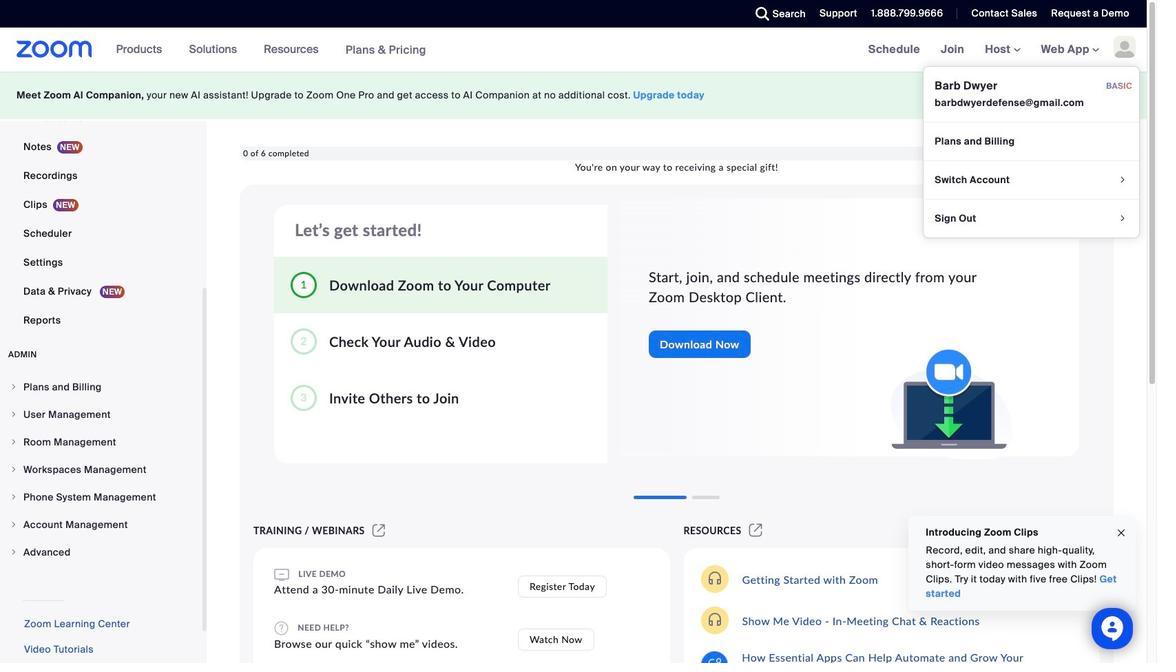 Task type: vqa. For each thing, say whether or not it's contained in the screenshot.
fourth menu item from the bottom
yes



Task type: locate. For each thing, give the bounding box(es) containing it.
1 horizontal spatial window new image
[[747, 525, 764, 536]]

0 vertical spatial right image
[[10, 383, 18, 391]]

right image
[[10, 383, 18, 391], [10, 410, 18, 419], [10, 438, 18, 446]]

2 vertical spatial right image
[[10, 438, 18, 446]]

1 right image from the top
[[10, 466, 18, 474]]

3 menu item from the top
[[0, 429, 202, 455]]

1 vertical spatial right image
[[10, 410, 18, 419]]

close image
[[1116, 525, 1127, 541]]

meetings navigation
[[858, 28, 1147, 238]]

4 right image from the top
[[10, 548, 18, 556]]

2 right image from the top
[[10, 493, 18, 501]]

right image
[[10, 466, 18, 474], [10, 493, 18, 501], [10, 521, 18, 529], [10, 548, 18, 556]]

menu item
[[0, 374, 202, 400], [0, 402, 202, 428], [0, 429, 202, 455], [0, 457, 202, 483], [0, 484, 202, 510], [0, 512, 202, 538], [0, 539, 202, 565]]

2 right image from the top
[[10, 410, 18, 419]]

2 window new image from the left
[[747, 525, 764, 536]]

menu
[[923, 66, 1140, 238]]

footer
[[0, 72, 1147, 119]]

1 window new image from the left
[[370, 525, 387, 536]]

0 horizontal spatial window new image
[[370, 525, 387, 536]]

personal menu menu
[[0, 0, 202, 335]]

3 right image from the top
[[10, 521, 18, 529]]

window new image
[[370, 525, 387, 536], [747, 525, 764, 536]]

1 right image from the top
[[10, 383, 18, 391]]

banner
[[0, 28, 1147, 238]]



Task type: describe. For each thing, give the bounding box(es) containing it.
zoom logo image
[[17, 41, 92, 58]]

menu inside the meetings navigation
[[923, 66, 1140, 238]]

profile picture image
[[1114, 36, 1136, 58]]

6 menu item from the top
[[0, 512, 202, 538]]

side navigation navigation
[[0, 0, 207, 663]]

5 menu item from the top
[[0, 484, 202, 510]]

1 menu item from the top
[[0, 374, 202, 400]]

4 menu item from the top
[[0, 457, 202, 483]]

2 menu item from the top
[[0, 402, 202, 428]]

7 menu item from the top
[[0, 539, 202, 565]]

product information navigation
[[106, 28, 437, 72]]

3 right image from the top
[[10, 438, 18, 446]]

admin menu menu
[[0, 374, 202, 567]]



